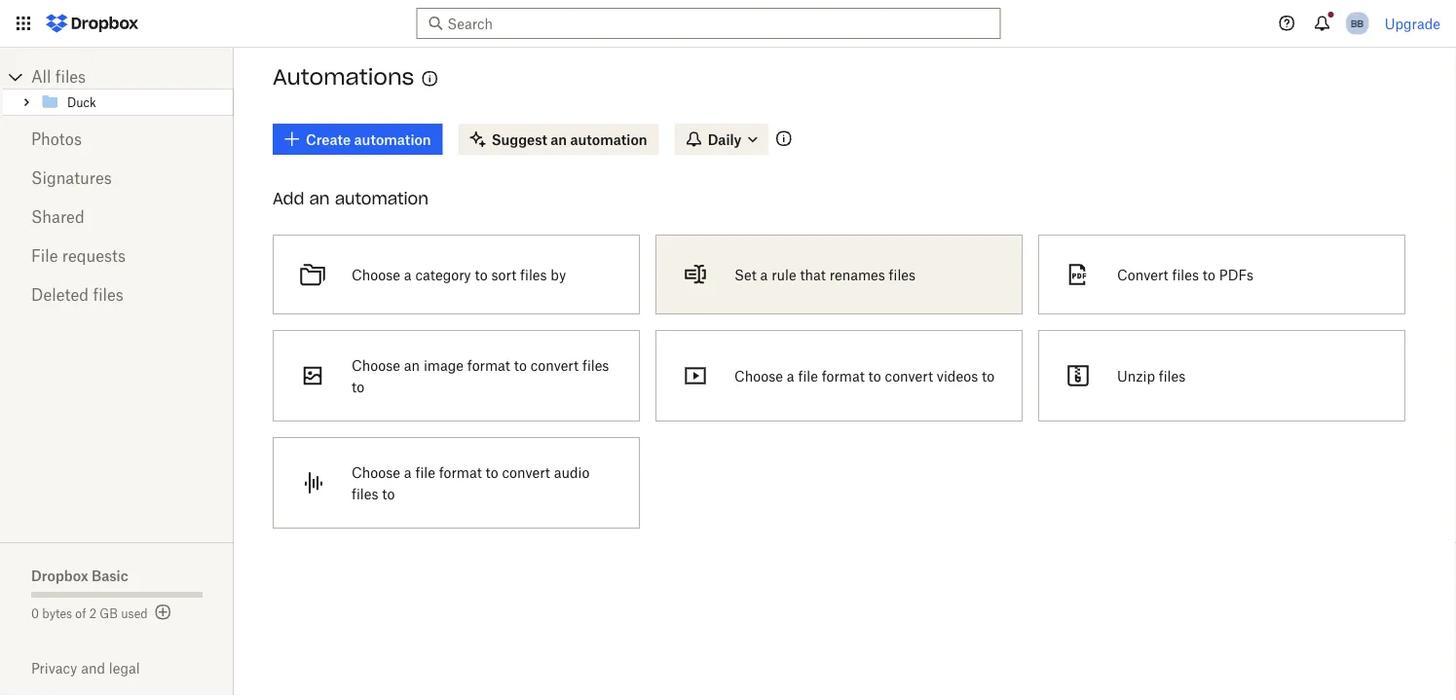 Task type: locate. For each thing, give the bounding box(es) containing it.
2 vertical spatial an
[[404, 357, 420, 374]]

an inside suggest an automation "button"
[[551, 131, 567, 148]]

a for set a rule that renames files
[[760, 266, 768, 283]]

2 horizontal spatial an
[[551, 131, 567, 148]]

automation right create
[[354, 131, 431, 148]]

format
[[467, 357, 510, 374], [822, 368, 865, 384], [439, 464, 482, 481]]

choose inside choose a file format to convert audio files to
[[352, 464, 400, 481]]

unzip
[[1117, 368, 1155, 384]]

dropbox
[[31, 567, 88, 584]]

upgrade
[[1385, 15, 1440, 32]]

all
[[31, 67, 51, 86]]

automation down the create automation
[[335, 188, 429, 208]]

of
[[75, 606, 86, 621]]

convert down by
[[530, 357, 579, 374]]

all files
[[31, 67, 86, 86]]

a for choose a category to sort files by
[[404, 266, 412, 283]]

suggest
[[492, 131, 547, 148]]

a for choose a file format to convert audio files to
[[404, 464, 412, 481]]

automation
[[354, 131, 431, 148], [570, 131, 647, 148], [335, 188, 429, 208]]

files inside tree
[[55, 67, 86, 86]]

automation inside "button"
[[570, 131, 647, 148]]

create automation button
[[273, 124, 443, 155]]

all files link
[[31, 65, 234, 89]]

format for audio
[[439, 464, 482, 481]]

duck link
[[40, 92, 230, 112]]

rule
[[772, 266, 796, 283]]

set
[[734, 266, 757, 283]]

choose a file format to convert videos to
[[734, 368, 995, 384]]

an inside choose an image format to convert files to
[[404, 357, 420, 374]]

automation inside button
[[354, 131, 431, 148]]

1 horizontal spatial an
[[404, 357, 420, 374]]

format inside "button"
[[822, 368, 865, 384]]

bytes
[[42, 606, 72, 621]]

files inside choose a file format to convert audio files to
[[352, 486, 378, 502]]

a for choose a file format to convert videos to
[[787, 368, 794, 384]]

deleted files
[[31, 285, 124, 304]]

renames
[[829, 266, 885, 283]]

format inside choose a file format to convert audio files to
[[439, 464, 482, 481]]

convert inside "button"
[[885, 368, 933, 384]]

a inside choose a file format to convert audio files to
[[404, 464, 412, 481]]

1 horizontal spatial file
[[798, 368, 818, 384]]

duck
[[67, 95, 96, 110]]

file inside "button"
[[798, 368, 818, 384]]

1 vertical spatial file
[[415, 464, 435, 481]]

file
[[798, 368, 818, 384], [415, 464, 435, 481]]

0 horizontal spatial an
[[309, 188, 330, 208]]

convert inside choose a file format to convert audio files to
[[502, 464, 550, 481]]

convert
[[530, 357, 579, 374], [885, 368, 933, 384], [502, 464, 550, 481]]

choose for choose a file format to convert videos to
[[734, 368, 783, 384]]

0 horizontal spatial file
[[415, 464, 435, 481]]

choose inside "button"
[[734, 368, 783, 384]]

a inside "button"
[[787, 368, 794, 384]]

files inside choose an image format to convert files to
[[582, 357, 609, 374]]

to
[[475, 266, 488, 283], [1203, 266, 1215, 283], [514, 357, 527, 374], [868, 368, 881, 384], [982, 368, 995, 384], [352, 378, 364, 395], [486, 464, 498, 481], [382, 486, 395, 502]]

videos
[[937, 368, 978, 384]]

format for files
[[467, 357, 510, 374]]

convert files to pdfs button
[[1030, 227, 1413, 322]]

1 vertical spatial an
[[309, 188, 330, 208]]

choose a category to sort files by button
[[265, 227, 648, 322]]

convert left videos
[[885, 368, 933, 384]]

deleted
[[31, 285, 89, 304]]

an
[[551, 131, 567, 148], [309, 188, 330, 208], [404, 357, 420, 374]]

convert for audio
[[502, 464, 550, 481]]

legal
[[109, 660, 140, 677]]

0 vertical spatial file
[[798, 368, 818, 384]]

an right add
[[309, 188, 330, 208]]

format inside choose an image format to convert files to
[[467, 357, 510, 374]]

convert left 'audio'
[[502, 464, 550, 481]]

an right "suggest"
[[551, 131, 567, 148]]

shared
[[31, 207, 84, 226]]

automation right "suggest"
[[570, 131, 647, 148]]

choose a file format to convert audio files to button
[[265, 430, 648, 537]]

files
[[55, 67, 86, 86], [520, 266, 547, 283], [889, 266, 916, 283], [1172, 266, 1199, 283], [93, 285, 124, 304], [582, 357, 609, 374], [1159, 368, 1186, 384], [352, 486, 378, 502]]

choose a category to sort files by
[[352, 266, 566, 283]]

a
[[404, 266, 412, 283], [760, 266, 768, 283], [787, 368, 794, 384], [404, 464, 412, 481]]

Search text field
[[447, 13, 965, 34]]

convert for files
[[530, 357, 579, 374]]

automation for add an automation
[[335, 188, 429, 208]]

all files tree
[[3, 65, 234, 116]]

choose inside choose an image format to convert files to
[[352, 357, 400, 374]]

set a rule that renames files button
[[648, 227, 1030, 322]]

bb
[[1351, 17, 1364, 29]]

choose
[[352, 266, 400, 283], [352, 357, 400, 374], [734, 368, 783, 384], [352, 464, 400, 481]]

convert inside choose an image format to convert files to
[[530, 357, 579, 374]]

0 vertical spatial an
[[551, 131, 567, 148]]

file for choose a file format to convert audio files to
[[415, 464, 435, 481]]

image
[[424, 357, 464, 374]]

choose for choose an image format to convert files to
[[352, 357, 400, 374]]

audio
[[554, 464, 590, 481]]

signatures link
[[31, 159, 203, 198]]

used
[[121, 606, 148, 621]]

an left image
[[404, 357, 420, 374]]

file inside choose a file format to convert audio files to
[[415, 464, 435, 481]]

daily
[[708, 131, 741, 148]]

an for choose
[[404, 357, 420, 374]]

0 bytes of 2 gb used
[[31, 606, 148, 621]]

suggest an automation button
[[458, 124, 659, 155]]



Task type: vqa. For each thing, say whether or not it's contained in the screenshot.
Convert files to PDFs
yes



Task type: describe. For each thing, give the bounding box(es) containing it.
privacy and legal
[[31, 660, 140, 677]]

file requests link
[[31, 237, 203, 276]]

photos
[[31, 130, 82, 149]]

convert files to pdfs
[[1117, 266, 1253, 283]]

privacy
[[31, 660, 77, 677]]

unzip files button
[[1030, 322, 1413, 430]]

daily button
[[675, 124, 769, 155]]

choose an image format to convert files to button
[[265, 322, 648, 430]]

choose a file format to convert videos to button
[[648, 322, 1030, 430]]

convert
[[1117, 266, 1168, 283]]

sort
[[491, 266, 516, 283]]

by
[[551, 266, 566, 283]]

basic
[[92, 567, 128, 584]]

add an automation
[[273, 188, 429, 208]]

and
[[81, 660, 105, 677]]

2
[[89, 606, 97, 621]]

shared link
[[31, 198, 203, 237]]

convert for videos
[[885, 368, 933, 384]]

file requests
[[31, 246, 126, 265]]

add
[[273, 188, 304, 208]]

suggest an automation
[[492, 131, 647, 148]]

requests
[[62, 246, 126, 265]]

create
[[306, 131, 351, 148]]

create automation
[[306, 131, 431, 148]]

an for suggest
[[551, 131, 567, 148]]

get more space image
[[152, 601, 175, 624]]

photos link
[[31, 120, 203, 159]]

choose for choose a category to sort files by
[[352, 266, 400, 283]]

global header element
[[0, 0, 1456, 48]]

category
[[415, 266, 471, 283]]

that
[[800, 266, 826, 283]]

set a rule that renames files
[[734, 266, 916, 283]]

file for choose a file format to convert videos to
[[798, 368, 818, 384]]

automations
[[273, 64, 414, 91]]

gb
[[100, 606, 118, 621]]

choose for choose a file format to convert audio files to
[[352, 464, 400, 481]]

format for videos
[[822, 368, 865, 384]]

file
[[31, 246, 58, 265]]

bb button
[[1342, 8, 1373, 39]]

add an automation main content
[[265, 110, 1456, 696]]

upgrade link
[[1385, 15, 1440, 32]]

dropbox basic
[[31, 567, 128, 584]]

automation for suggest an automation
[[570, 131, 647, 148]]

pdfs
[[1219, 266, 1253, 283]]

choose a file format to convert audio files to
[[352, 464, 590, 502]]

privacy and legal link
[[31, 660, 234, 677]]

dropbox logo - go to the homepage image
[[39, 8, 145, 39]]

signatures
[[31, 168, 112, 187]]

deleted files link
[[31, 276, 203, 315]]

0
[[31, 606, 39, 621]]

click to watch a demo video image
[[418, 67, 442, 91]]

an for add
[[309, 188, 330, 208]]

choose an image format to convert files to
[[352, 357, 609, 395]]

unzip files
[[1117, 368, 1186, 384]]



